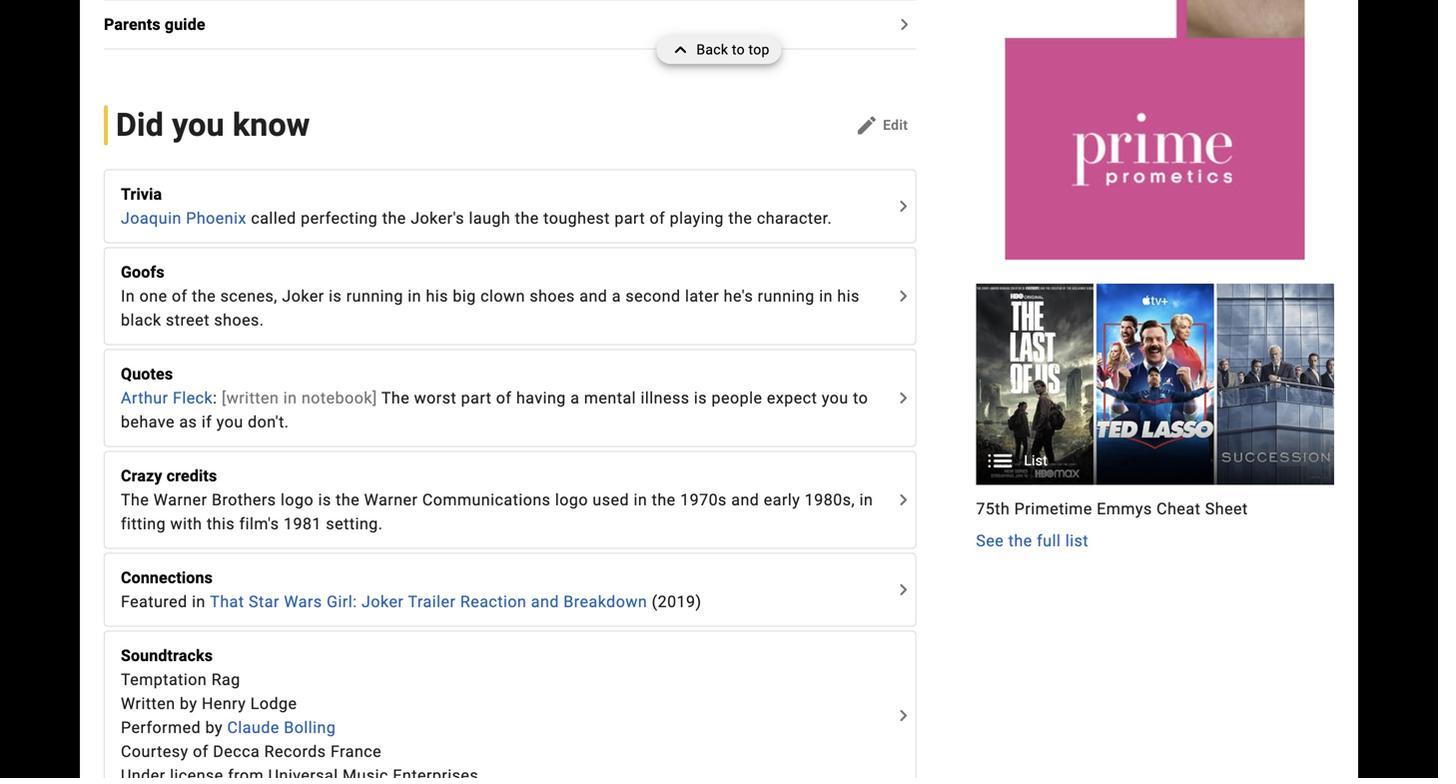 Task type: locate. For each thing, give the bounding box(es) containing it.
1 vertical spatial the
[[121, 491, 149, 510]]

his left see more icon
[[838, 287, 860, 306]]

if
[[202, 413, 212, 432]]

1 horizontal spatial a
[[612, 287, 621, 306]]

back to top
[[697, 41, 770, 58]]

to
[[732, 41, 745, 58], [853, 389, 869, 408]]

0 horizontal spatial running
[[346, 287, 404, 306]]

0 vertical spatial a
[[612, 287, 621, 306]]

crazy credits button
[[121, 464, 890, 488]]

featured
[[121, 593, 188, 612]]

scenes,
[[220, 287, 278, 306]]

henry
[[202, 694, 246, 713]]

of left decca
[[193, 742, 209, 761]]

a inside the worst part of having a mental illness is people expect you to behave as if you don't.
[[571, 389, 580, 408]]

and left 'early'
[[732, 491, 760, 510]]

1 horizontal spatial warner
[[364, 491, 418, 510]]

written
[[121, 694, 175, 713]]

the inside the see the full list "button"
[[1009, 532, 1033, 551]]

0 horizontal spatial warner
[[154, 491, 207, 510]]

1 vertical spatial a
[[571, 389, 580, 408]]

2 horizontal spatial and
[[732, 491, 760, 510]]

in
[[408, 287, 422, 306], [820, 287, 833, 306], [284, 389, 297, 408], [634, 491, 648, 510], [860, 491, 874, 510], [192, 593, 206, 612]]

in left the that
[[192, 593, 206, 612]]

big
[[453, 287, 476, 306]]

see more image
[[892, 194, 916, 218], [892, 386, 916, 410], [892, 488, 916, 512], [892, 578, 916, 602], [892, 704, 916, 728]]

1 horizontal spatial the
[[382, 389, 410, 408]]

warner up with
[[154, 491, 207, 510]]

shoes.
[[214, 311, 264, 330]]

phoenix
[[186, 209, 247, 228]]

2 warner from the left
[[364, 491, 418, 510]]

is inside the worst part of having a mental illness is people expect you to behave as if you don't.
[[694, 389, 707, 408]]

laugh
[[469, 209, 511, 228]]

0 horizontal spatial and
[[531, 593, 559, 612]]

1 vertical spatial joker
[[362, 593, 404, 612]]

clown
[[481, 287, 525, 306]]

1 horizontal spatial and
[[580, 287, 608, 306]]

to right expect
[[853, 389, 869, 408]]

list
[[1066, 532, 1089, 551]]

in left see more icon
[[820, 287, 833, 306]]

is
[[329, 287, 342, 306], [694, 389, 707, 408], [318, 491, 331, 510]]

4 see more image from the top
[[892, 578, 916, 602]]

bolling
[[284, 718, 336, 737]]

the down the crazy
[[121, 491, 149, 510]]

0 vertical spatial is
[[329, 287, 342, 306]]

later
[[685, 287, 720, 306]]

0 horizontal spatial his
[[426, 287, 449, 306]]

trivia
[[121, 185, 162, 204]]

did you know
[[116, 106, 310, 144]]

is down perfecting
[[329, 287, 342, 306]]

guide
[[165, 15, 206, 34]]

0 horizontal spatial joker
[[282, 287, 324, 306]]

see
[[977, 532, 1004, 551]]

a right having
[[571, 389, 580, 408]]

girl:
[[327, 593, 357, 612]]

arthur fleck : [written in notebook]
[[121, 389, 382, 408]]

warner up setting.
[[364, 491, 418, 510]]

logo left used
[[555, 491, 588, 510]]

used
[[593, 491, 629, 510]]

to inside the worst part of having a mental illness is people expect you to behave as if you don't.
[[853, 389, 869, 408]]

you right the if
[[217, 413, 243, 432]]

and down the connections button
[[531, 593, 559, 612]]

goofs button
[[121, 260, 890, 284]]

by down temptation
[[180, 694, 197, 713]]

in
[[121, 287, 135, 306]]

1 vertical spatial is
[[694, 389, 707, 408]]

joker right girl:
[[362, 593, 404, 612]]

1 vertical spatial part
[[461, 389, 492, 408]]

see the full list
[[977, 532, 1089, 551]]

0 horizontal spatial logo
[[281, 491, 314, 510]]

group
[[977, 284, 1335, 553]]

part down the quotes "button"
[[461, 389, 492, 408]]

1 vertical spatial to
[[853, 389, 869, 408]]

of up street
[[172, 287, 188, 306]]

0 horizontal spatial to
[[732, 41, 745, 58]]

running down perfecting
[[346, 287, 404, 306]]

the right playing
[[729, 209, 753, 228]]

1 horizontal spatial part
[[615, 209, 646, 228]]

1 horizontal spatial running
[[758, 287, 815, 306]]

in inside connections featured in that star wars girl: joker trailer reaction and breakdown (2019)
[[192, 593, 206, 612]]

back
[[697, 41, 729, 58]]

having
[[517, 389, 566, 408]]

0 vertical spatial to
[[732, 41, 745, 58]]

3 see more image from the top
[[892, 488, 916, 512]]

arthur fleck button
[[121, 386, 213, 410]]

the up street
[[192, 287, 216, 306]]

part inside the worst part of having a mental illness is people expect you to behave as if you don't.
[[461, 389, 492, 408]]

0 horizontal spatial part
[[461, 389, 492, 408]]

a inside goofs in one of the scenes, joker is running in his big clown shoes and a second later he's running in his black street shoes.
[[612, 287, 621, 306]]

1970s
[[681, 491, 727, 510]]

0 vertical spatial you
[[172, 106, 225, 144]]

0 horizontal spatial by
[[180, 694, 197, 713]]

perfecting
[[301, 209, 378, 228]]

soundtracks
[[121, 647, 213, 666]]

you right expect
[[822, 389, 849, 408]]

toughest
[[544, 209, 610, 228]]

logo up 1981
[[281, 491, 314, 510]]

that star wars girl: joker trailer reaction and breakdown button
[[210, 590, 648, 614]]

2 vertical spatial and
[[531, 593, 559, 612]]

running right he's
[[758, 287, 815, 306]]

the inside crazy credits the warner brothers logo is the warner communications logo used in the 1970s and early 1980s, in fitting with this film's 1981 setting.
[[121, 491, 149, 510]]

and right the shoes
[[580, 287, 608, 306]]

part inside "trivia joaquin phoenix called perfecting the joker's laugh the toughest part of playing the character."
[[615, 209, 646, 228]]

parents guide
[[104, 15, 206, 34]]

you right did
[[172, 106, 225, 144]]

arthur
[[121, 389, 168, 408]]

street
[[166, 311, 210, 330]]

soundtracks button
[[121, 644, 890, 668]]

0 vertical spatial joker
[[282, 287, 324, 306]]

in left big
[[408, 287, 422, 306]]

0 horizontal spatial the
[[121, 491, 149, 510]]

2 see more image from the top
[[892, 386, 916, 410]]

1 horizontal spatial to
[[853, 389, 869, 408]]

parents guide: see all image
[[893, 13, 917, 37]]

connections featured in that star wars girl: joker trailer reaction and breakdown (2019)
[[121, 569, 702, 612]]

goofs in one of the scenes, joker is running in his big clown shoes and a second later he's running in his black street shoes.
[[121, 263, 860, 330]]

the left worst
[[382, 389, 410, 408]]

cheat
[[1157, 500, 1201, 519]]

see more image for crazy credits the warner brothers logo is the warner communications logo used in the 1970s and early 1980s, in fitting with this film's 1981 setting.
[[892, 488, 916, 512]]

joker right scenes,
[[282, 287, 324, 306]]

of inside "trivia joaquin phoenix called perfecting the joker's laugh the toughest part of playing the character."
[[650, 209, 666, 228]]

fleck
[[173, 389, 213, 408]]

the left the full
[[1009, 532, 1033, 551]]

is up 1981
[[318, 491, 331, 510]]

of down the quotes "button"
[[496, 389, 512, 408]]

a
[[612, 287, 621, 306], [571, 389, 580, 408]]

of left playing
[[650, 209, 666, 228]]

connections button
[[121, 566, 890, 590]]

1 horizontal spatial by
[[205, 718, 223, 737]]

1 his from the left
[[426, 287, 449, 306]]

temptation
[[121, 671, 207, 690]]

0 horizontal spatial a
[[571, 389, 580, 408]]

2 logo from the left
[[555, 491, 588, 510]]

0 vertical spatial the
[[382, 389, 410, 408]]

trailer
[[408, 593, 456, 612]]

1 horizontal spatial logo
[[555, 491, 588, 510]]

1 horizontal spatial joker
[[362, 593, 404, 612]]

1 logo from the left
[[281, 491, 314, 510]]

1 horizontal spatial his
[[838, 287, 860, 306]]

edit image
[[855, 113, 879, 137]]

connections
[[121, 569, 213, 588]]

0 vertical spatial and
[[580, 287, 608, 306]]

list
[[1025, 453, 1048, 469]]

1 see more image from the top
[[892, 194, 916, 218]]

his
[[426, 287, 449, 306], [838, 287, 860, 306]]

2 vertical spatial is
[[318, 491, 331, 510]]

joker
[[282, 287, 324, 306], [362, 593, 404, 612]]

crazy
[[121, 467, 162, 486]]

his left big
[[426, 287, 449, 306]]

a left second
[[612, 287, 621, 306]]

part
[[615, 209, 646, 228], [461, 389, 492, 408]]

1 vertical spatial and
[[732, 491, 760, 510]]

this
[[207, 515, 235, 534]]

0 vertical spatial part
[[615, 209, 646, 228]]

to left top
[[732, 41, 745, 58]]

part right 'toughest'
[[615, 209, 646, 228]]

emmys
[[1097, 500, 1153, 519]]

one
[[140, 287, 167, 306]]

is right illness
[[694, 389, 707, 408]]

advertisement region
[[1006, 0, 1306, 260]]

by down henry
[[205, 718, 223, 737]]

1 vertical spatial you
[[822, 389, 849, 408]]

communications
[[423, 491, 551, 510]]

logo
[[281, 491, 314, 510], [555, 491, 588, 510]]

film's
[[239, 515, 279, 534]]



Task type: vqa. For each thing, say whether or not it's contained in the screenshot.
arthur
yes



Task type: describe. For each thing, give the bounding box(es) containing it.
group containing 75th primetime emmys cheat sheet
[[977, 284, 1335, 553]]

2 his from the left
[[838, 287, 860, 306]]

with
[[170, 515, 202, 534]]

performed
[[121, 718, 201, 737]]

is inside goofs in one of the scenes, joker is running in his big clown shoes and a second later he's running in his black street shoes.
[[329, 287, 342, 306]]

in up don't. at the left bottom of the page
[[284, 389, 297, 408]]

mental
[[584, 389, 637, 408]]

reaction
[[460, 593, 527, 612]]

the left 1970s on the bottom of page
[[652, 491, 676, 510]]

star
[[249, 593, 280, 612]]

of inside the worst part of having a mental illness is people expect you to behave as if you don't.
[[496, 389, 512, 408]]

of inside temptation rag written by henry lodge performed by claude bolling courtesy of decca records france
[[193, 742, 209, 761]]

1980s,
[[805, 491, 855, 510]]

shoes
[[530, 287, 575, 306]]

black
[[121, 311, 161, 330]]

production art image
[[977, 284, 1335, 485]]

expect
[[767, 389, 818, 408]]

and inside goofs in one of the scenes, joker is running in his big clown shoes and a second later he's running in his black street shoes.
[[580, 287, 608, 306]]

and inside connections featured in that star wars girl: joker trailer reaction and breakdown (2019)
[[531, 593, 559, 612]]

full
[[1037, 532, 1062, 551]]

edit button
[[847, 109, 917, 141]]

:
[[213, 389, 217, 408]]

records
[[264, 742, 326, 761]]

joker inside goofs in one of the scenes, joker is running in his big clown shoes and a second later he's running in his black street shoes.
[[282, 287, 324, 306]]

and inside crazy credits the warner brothers logo is the warner communications logo used in the 1970s and early 1980s, in fitting with this film's 1981 setting.
[[732, 491, 760, 510]]

behave
[[121, 413, 175, 432]]

1 running from the left
[[346, 287, 404, 306]]

worst
[[414, 389, 457, 408]]

rag
[[212, 671, 241, 690]]

did
[[116, 106, 164, 144]]

in right the 1980s,
[[860, 491, 874, 510]]

2 vertical spatial you
[[217, 413, 243, 432]]

trivia button
[[121, 182, 890, 206]]

[written
[[222, 389, 279, 408]]

1 vertical spatial by
[[205, 718, 223, 737]]

5 see more image from the top
[[892, 704, 916, 728]]

early
[[764, 491, 801, 510]]

joker inside connections featured in that star wars girl: joker trailer reaction and breakdown (2019)
[[362, 593, 404, 612]]

people
[[712, 389, 763, 408]]

see more image
[[892, 284, 916, 308]]

the inside the worst part of having a mental illness is people expect you to behave as if you don't.
[[382, 389, 410, 408]]

see more image for connections featured in that star wars girl: joker trailer reaction and breakdown (2019)
[[892, 578, 916, 602]]

75th
[[977, 500, 1011, 519]]

joaquin phoenix link
[[121, 209, 247, 228]]

the worst part of having a mental illness is people expect you to behave as if you don't.
[[121, 389, 869, 432]]

(2019)
[[652, 593, 702, 612]]

breakdown
[[564, 593, 648, 612]]

0 vertical spatial by
[[180, 694, 197, 713]]

the inside goofs in one of the scenes, joker is running in his big clown shoes and a second later he's running in his black street shoes.
[[192, 287, 216, 306]]

second
[[626, 287, 681, 306]]

as
[[179, 413, 197, 432]]

75th primetime emmys cheat sheet link
[[977, 497, 1335, 521]]

courtesy
[[121, 742, 189, 761]]

decca
[[213, 742, 260, 761]]

wars
[[284, 593, 322, 612]]

lodge
[[251, 694, 297, 713]]

is inside crazy credits the warner brothers logo is the warner communications logo used in the 1970s and early 1980s, in fitting with this film's 1981 setting.
[[318, 491, 331, 510]]

called
[[251, 209, 296, 228]]

fitting
[[121, 515, 166, 534]]

illness
[[641, 389, 690, 408]]

to inside button
[[732, 41, 745, 58]]

crazy credits the warner brothers logo is the warner communications logo used in the 1970s and early 1980s, in fitting with this film's 1981 setting.
[[121, 467, 874, 534]]

1981
[[284, 515, 322, 534]]

top
[[749, 41, 770, 58]]

edit
[[883, 117, 909, 133]]

temptation rag written by henry lodge performed by claude bolling courtesy of decca records france
[[121, 671, 382, 761]]

back to top button
[[657, 36, 782, 64]]

see the full list button
[[977, 529, 1089, 553]]

goofs
[[121, 263, 165, 282]]

2 running from the left
[[758, 287, 815, 306]]

notebook]
[[302, 389, 377, 408]]

he's
[[724, 287, 754, 306]]

know
[[233, 106, 310, 144]]

brothers
[[212, 491, 276, 510]]

list group
[[977, 284, 1335, 485]]

expand less image
[[669, 36, 697, 64]]

don't.
[[248, 413, 289, 432]]

parents
[[104, 15, 161, 34]]

the left the joker's
[[382, 209, 406, 228]]

see more image for trivia joaquin phoenix called perfecting the joker's laugh the toughest part of playing the character.
[[892, 194, 916, 218]]

parents guide button
[[104, 13, 217, 37]]

list link
[[977, 284, 1335, 485]]

1 warner from the left
[[154, 491, 207, 510]]

primetime
[[1015, 500, 1093, 519]]

character.
[[757, 209, 833, 228]]

claude
[[227, 718, 280, 737]]

trivia joaquin phoenix called perfecting the joker's laugh the toughest part of playing the character.
[[121, 185, 833, 228]]

the up setting.
[[336, 491, 360, 510]]

joaquin
[[121, 209, 182, 228]]

the down trivia button
[[515, 209, 539, 228]]

sheet
[[1206, 500, 1249, 519]]

of inside goofs in one of the scenes, joker is running in his big clown shoes and a second later he's running in his black street shoes.
[[172, 287, 188, 306]]

in right used
[[634, 491, 648, 510]]

75th primetime emmys cheat sheet
[[977, 500, 1249, 519]]

france
[[331, 742, 382, 761]]

that
[[210, 593, 244, 612]]

quotes button
[[121, 362, 890, 386]]

quotes
[[121, 365, 173, 384]]



